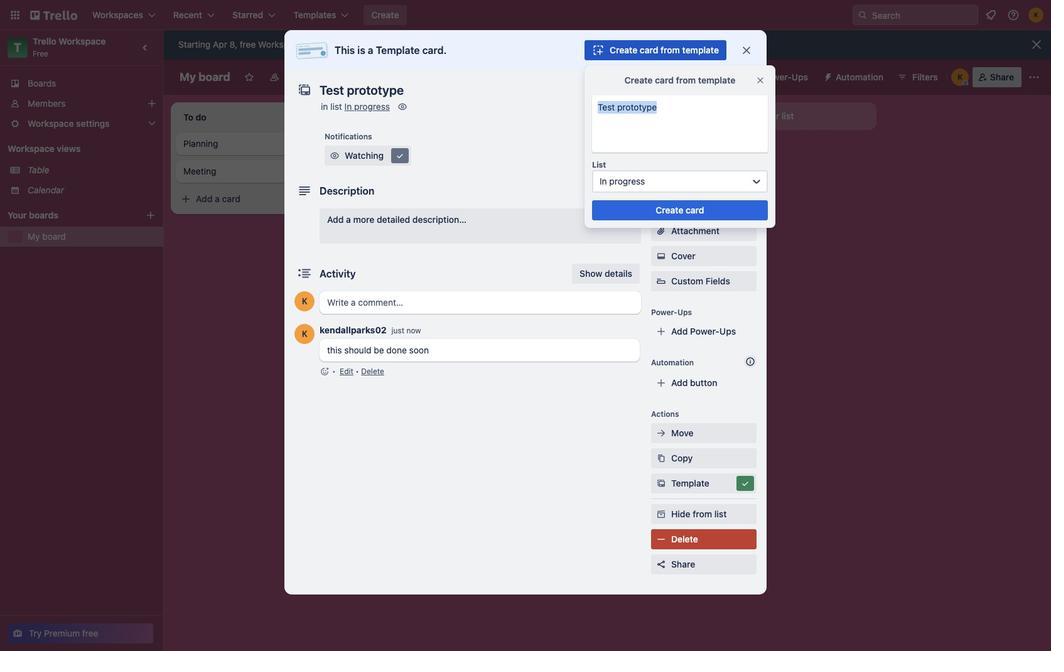 Task type: describe. For each thing, give the bounding box(es) containing it.
workspace inside trello workspace free
[[59, 36, 106, 47]]

test prototype link
[[362, 165, 508, 178]]

1 vertical spatial ups
[[678, 308, 693, 317]]

cover
[[672, 251, 696, 261]]

meeting
[[183, 166, 216, 177]]

trello workspace free
[[33, 36, 106, 58]]

should
[[345, 345, 372, 356]]

just
[[392, 326, 405, 336]]

your boards
[[8, 210, 58, 221]]

add a more detailed description…
[[327, 214, 467, 225]]

10
[[378, 39, 388, 50]]

starting
[[178, 39, 211, 50]]

copy link
[[652, 449, 757, 469]]

power-ups button
[[738, 67, 816, 87]]

show
[[580, 268, 603, 279]]

t link
[[8, 38, 28, 58]]

0 horizontal spatial template
[[376, 45, 420, 56]]

supplies
[[419, 138, 452, 149]]

workspace for workspace views
[[8, 143, 55, 154]]

this card is a template.
[[377, 183, 460, 192]]

checklist
[[672, 195, 710, 206]]

board
[[391, 72, 415, 82]]

this
[[327, 345, 342, 356]]

0 horizontal spatial list
[[331, 101, 342, 112]]

details
[[605, 268, 633, 279]]

trello workspace link
[[33, 36, 106, 47]]

sm image for delete
[[655, 533, 668, 546]]

Search field
[[868, 6, 978, 25]]

0 vertical spatial progress
[[354, 101, 390, 112]]

boards
[[29, 210, 58, 221]]

prototype
[[381, 166, 421, 177]]

in progress
[[600, 176, 646, 187]]

my board inside board name text field
[[180, 70, 230, 84]]

in list in progress
[[321, 101, 390, 112]]

cover link
[[652, 246, 757, 266]]

board inside board name text field
[[199, 70, 230, 84]]

in progress link
[[345, 101, 390, 112]]

planning link
[[183, 138, 329, 150]]

in
[[321, 101, 328, 112]]

add a card for the leftmost add a card button
[[196, 194, 241, 204]]

this should be done soon
[[327, 345, 429, 356]]

trello
[[33, 36, 56, 47]]

try premium free
[[29, 628, 98, 639]]

learn more about collaborator limits link
[[448, 39, 595, 50]]

0 horizontal spatial my board
[[28, 231, 66, 242]]

visible
[[333, 72, 359, 82]]

add power-ups
[[672, 326, 737, 337]]

open information menu image
[[1008, 9, 1020, 21]]

table link
[[28, 164, 156, 177]]

labels link
[[652, 166, 757, 186]]

attachment
[[672, 226, 720, 236]]

0 horizontal spatial is
[[358, 45, 366, 56]]

1 vertical spatial progress
[[610, 176, 646, 187]]

0 horizontal spatial members link
[[0, 94, 163, 114]]

will
[[310, 39, 323, 50]]

sm image for watching
[[329, 150, 341, 162]]

table
[[28, 165, 49, 175]]

show details
[[580, 268, 633, 279]]

1 horizontal spatial delete link
[[652, 530, 757, 550]]

add board image
[[146, 211, 156, 221]]

filters
[[913, 72, 939, 82]]

automation button
[[819, 67, 892, 87]]

list for add another list
[[782, 111, 795, 121]]

workspace views
[[8, 143, 81, 154]]

1 vertical spatial create card from template
[[625, 75, 736, 85]]

kendallparks02 just now
[[320, 325, 421, 336]]

search image
[[858, 10, 868, 20]]

test
[[362, 166, 379, 177]]

template button
[[652, 474, 757, 494]]

1 vertical spatial from
[[676, 75, 696, 85]]

0 vertical spatial add a card
[[553, 137, 598, 148]]

hide from list
[[672, 509, 727, 520]]

now
[[407, 326, 421, 336]]

limited
[[338, 39, 366, 50]]

boards link
[[0, 74, 163, 94]]

my inside board name text field
[[180, 70, 196, 84]]

meeting link
[[183, 165, 329, 178]]

create card from template button
[[585, 40, 727, 60]]

kendallparks02 (kendallparks02) image
[[1029, 8, 1044, 23]]

0 vertical spatial be
[[326, 39, 336, 50]]

0 horizontal spatial share button
[[652, 555, 757, 575]]

add button button
[[652, 373, 757, 393]]

t
[[14, 40, 22, 55]]

description
[[320, 185, 375, 197]]

•
[[356, 367, 359, 376]]

hide from list link
[[652, 505, 757, 525]]

your
[[8, 210, 27, 221]]

add another list
[[729, 111, 795, 121]]

create up 'attachment'
[[656, 205, 684, 216]]

1 vertical spatial template
[[699, 75, 736, 85]]

0 horizontal spatial share
[[672, 559, 696, 570]]

sm image for automation
[[819, 67, 836, 85]]

from inside "link"
[[693, 509, 713, 520]]

0 horizontal spatial more
[[353, 214, 375, 225]]

Write a comment text field
[[320, 292, 642, 314]]

1 horizontal spatial in
[[600, 176, 607, 187]]

8,
[[230, 39, 238, 50]]

edit link
[[340, 367, 354, 376]]

labels
[[672, 170, 699, 181]]

watching
[[345, 150, 384, 161]]

primary element
[[0, 0, 1052, 30]]

boards
[[28, 78, 56, 89]]

add another list button
[[706, 102, 877, 130]]

2 vertical spatial kendallparks02 (kendallparks02) image
[[295, 324, 315, 344]]

1 horizontal spatial be
[[374, 345, 384, 356]]

sm image for hide from list
[[655, 508, 668, 521]]

1 vertical spatial power-ups
[[652, 308, 693, 317]]

1 vertical spatial automation
[[652, 358, 694, 368]]

power- inside button
[[763, 72, 792, 82]]

edit
[[340, 367, 354, 376]]

0 vertical spatial delete link
[[361, 367, 384, 376]]

sm image for labels
[[655, 170, 668, 182]]

from inside button
[[661, 45, 681, 55]]

your boards with 1 items element
[[8, 208, 127, 223]]

1 horizontal spatial share
[[991, 72, 1015, 82]]

this is a template card.
[[335, 45, 447, 56]]

1 horizontal spatial power-
[[691, 326, 720, 337]]



Task type: locate. For each thing, give the bounding box(es) containing it.
sm image for move
[[655, 427, 668, 440]]

workspaces
[[258, 39, 308, 50]]

1 horizontal spatial my board
[[180, 70, 230, 84]]

my
[[180, 70, 196, 84], [28, 231, 40, 242]]

add a card button down meeting link
[[176, 189, 314, 209]]

1 horizontal spatial ups
[[720, 326, 737, 337]]

create card
[[656, 205, 705, 216]]

workspace visible button
[[262, 67, 367, 87]]

add a card
[[553, 137, 598, 148], [196, 194, 241, 204], [375, 211, 419, 222]]

sm image down 'actions'
[[655, 427, 668, 440]]

0 vertical spatial from
[[661, 45, 681, 55]]

calendar
[[28, 185, 64, 195]]

1 horizontal spatial automation
[[836, 72, 884, 82]]

fields
[[706, 276, 731, 287]]

card.
[[423, 45, 447, 56]]

0 horizontal spatial members
[[28, 98, 66, 109]]

automation up the add button
[[652, 358, 694, 368]]

1 horizontal spatial is
[[412, 183, 418, 192]]

delete link
[[361, 367, 384, 376], [652, 530, 757, 550]]

0 vertical spatial more
[[474, 39, 494, 50]]

is left to
[[358, 45, 366, 56]]

1 horizontal spatial members link
[[652, 141, 757, 161]]

workspace up table
[[8, 143, 55, 154]]

members up labels at top right
[[672, 145, 711, 156]]

1 horizontal spatial template
[[672, 478, 710, 489]]

share left the show menu icon
[[991, 72, 1015, 82]]

2 horizontal spatial power-
[[763, 72, 792, 82]]

ups inside button
[[792, 72, 809, 82]]

list right another
[[782, 111, 795, 121]]

Board name text field
[[173, 67, 237, 87]]

free right premium
[[82, 628, 98, 639]]

board inside my board link
[[42, 231, 66, 242]]

template down copy
[[672, 478, 710, 489]]

back to home image
[[30, 5, 77, 25]]

is down prototype
[[412, 183, 418, 192]]

star or unstar board image
[[244, 72, 254, 82]]

apr
[[213, 39, 227, 50]]

2 horizontal spatial workspace
[[284, 72, 331, 82]]

create card from template inside button
[[610, 45, 720, 55]]

0 horizontal spatial automation
[[652, 358, 694, 368]]

add a card up list
[[553, 137, 598, 148]]

in
[[345, 101, 352, 112], [600, 176, 607, 187]]

board link
[[370, 67, 423, 87]]

list for hide from list
[[715, 509, 727, 520]]

0 vertical spatial share button
[[973, 67, 1022, 87]]

power- down custom
[[652, 308, 678, 317]]

create up starting apr 8, free workspaces will be limited to 10 collaborators. learn more about collaborator limits
[[372, 9, 399, 20]]

add a card for add a card button to the middle
[[375, 211, 419, 222]]

list down template button
[[715, 509, 727, 520]]

1 horizontal spatial board
[[199, 70, 230, 84]]

0 horizontal spatial power-ups
[[652, 308, 693, 317]]

sm image
[[819, 67, 836, 85], [329, 150, 341, 162], [394, 150, 407, 162], [655, 250, 668, 263], [655, 427, 668, 440], [655, 508, 668, 521]]

this for this is a template card.
[[335, 45, 355, 56]]

1 vertical spatial members link
[[652, 141, 757, 161]]

0 vertical spatial members link
[[0, 94, 163, 114]]

list inside "link"
[[715, 509, 727, 520]]

list
[[331, 101, 342, 112], [782, 111, 795, 121], [715, 509, 727, 520]]

show menu image
[[1029, 71, 1041, 84]]

automation
[[836, 72, 884, 82], [652, 358, 694, 368]]

share button left the show menu icon
[[973, 67, 1022, 87]]

more right learn
[[474, 39, 494, 50]]

this up visible
[[335, 45, 355, 56]]

1 vertical spatial delete
[[672, 534, 699, 545]]

1 vertical spatial my board
[[28, 231, 66, 242]]

create
[[372, 9, 399, 20], [610, 45, 638, 55], [625, 75, 653, 85], [656, 205, 684, 216]]

1 vertical spatial power-
[[652, 308, 678, 317]]

delete
[[361, 367, 384, 376], [672, 534, 699, 545]]

members down 'boards'
[[28, 98, 66, 109]]

test prototype
[[362, 166, 421, 177]]

Test prototype text field
[[598, 101, 763, 138]]

0 horizontal spatial delete
[[361, 367, 384, 376]]

show details link
[[573, 264, 640, 284]]

free right 8,
[[240, 39, 256, 50]]

0 vertical spatial is
[[358, 45, 366, 56]]

power- down the custom fields button
[[691, 326, 720, 337]]

1 vertical spatial is
[[412, 183, 418, 192]]

1 vertical spatial workspace
[[284, 72, 331, 82]]

1 horizontal spatial power-ups
[[763, 72, 809, 82]]

planning
[[183, 138, 218, 149]]

2 horizontal spatial add a card button
[[533, 133, 671, 153]]

sm image for template
[[655, 478, 668, 490]]

0 vertical spatial automation
[[836, 72, 884, 82]]

0 horizontal spatial in
[[345, 101, 352, 112]]

workspace for workspace visible
[[284, 72, 331, 82]]

create right limits
[[610, 45, 638, 55]]

0 vertical spatial my
[[180, 70, 196, 84]]

kendallparks02 (kendallparks02) image
[[952, 68, 969, 86], [295, 292, 315, 312], [295, 324, 315, 344]]

1 vertical spatial kendallparks02 (kendallparks02) image
[[295, 292, 315, 312]]

activity
[[320, 268, 356, 280]]

learn
[[448, 39, 471, 50]]

1 horizontal spatial delete
[[672, 534, 699, 545]]

this
[[335, 45, 355, 56], [377, 183, 392, 192]]

0 vertical spatial ups
[[792, 72, 809, 82]]

template inside button
[[683, 45, 720, 55]]

0 vertical spatial my board
[[180, 70, 230, 84]]

2 vertical spatial add a card
[[375, 211, 419, 222]]

sm image right power-ups button
[[819, 67, 836, 85]]

1 horizontal spatial add a card button
[[354, 207, 493, 227]]

power-ups down custom
[[652, 308, 693, 317]]

my board
[[180, 70, 230, 84], [28, 231, 66, 242]]

1 vertical spatial members
[[672, 145, 711, 156]]

to
[[368, 39, 376, 50]]

0 horizontal spatial delete link
[[361, 367, 384, 376]]

share down hide
[[672, 559, 696, 570]]

0 vertical spatial power-ups
[[763, 72, 809, 82]]

1 vertical spatial template
[[672, 478, 710, 489]]

detailed
[[377, 214, 410, 225]]

progress
[[354, 101, 390, 112], [610, 176, 646, 187]]

my down starting
[[180, 70, 196, 84]]

sm image inside labels link
[[655, 170, 668, 182]]

0 horizontal spatial my
[[28, 231, 40, 242]]

2 horizontal spatial ups
[[792, 72, 809, 82]]

sm image for members
[[655, 145, 668, 157]]

delete right •
[[361, 367, 384, 376]]

limits
[[574, 39, 595, 50]]

move link
[[652, 424, 757, 444]]

copy
[[672, 453, 693, 464]]

workspace right trello
[[59, 36, 106, 47]]

0 horizontal spatial free
[[82, 628, 98, 639]]

template
[[376, 45, 420, 56], [672, 478, 710, 489]]

0 horizontal spatial board
[[42, 231, 66, 242]]

members link up labels link
[[652, 141, 757, 161]]

list right in
[[331, 101, 342, 112]]

0 notifications image
[[984, 8, 999, 23]]

in down list
[[600, 176, 607, 187]]

1 vertical spatial board
[[42, 231, 66, 242]]

add button
[[672, 378, 718, 388]]

sm image inside hide from list "link"
[[655, 508, 668, 521]]

0 vertical spatial board
[[199, 70, 230, 84]]

1 vertical spatial share button
[[652, 555, 757, 575]]

2 vertical spatial power-
[[691, 326, 720, 337]]

0 horizontal spatial this
[[335, 45, 355, 56]]

automation left filters button
[[836, 72, 884, 82]]

workspace inside button
[[284, 72, 331, 82]]

add a card down "this card is a template."
[[375, 211, 419, 222]]

create down "create card from template" button
[[625, 75, 653, 85]]

1 horizontal spatial members
[[672, 145, 711, 156]]

1 horizontal spatial progress
[[610, 176, 646, 187]]

done
[[387, 345, 407, 356]]

template inside button
[[672, 478, 710, 489]]

2 vertical spatial workspace
[[8, 143, 55, 154]]

add a card down meeting
[[196, 194, 241, 204]]

sm image
[[397, 101, 409, 113], [655, 145, 668, 157], [655, 170, 668, 182], [655, 452, 668, 465], [655, 478, 668, 490], [740, 478, 752, 490], [655, 533, 668, 546]]

1 vertical spatial this
[[377, 183, 392, 192]]

0 vertical spatial free
[[240, 39, 256, 50]]

add a card button down "this card is a template."
[[354, 207, 493, 227]]

board down apr
[[199, 70, 230, 84]]

automation inside button
[[836, 72, 884, 82]]

create inside primary element
[[372, 9, 399, 20]]

add
[[729, 111, 746, 121], [553, 137, 570, 148], [196, 194, 213, 204], [375, 211, 391, 222], [327, 214, 344, 225], [672, 326, 688, 337], [672, 378, 688, 388]]

0 horizontal spatial add a card
[[196, 194, 241, 204]]

0 horizontal spatial power-
[[652, 308, 678, 317]]

1 horizontal spatial free
[[240, 39, 256, 50]]

be
[[326, 39, 336, 50], [374, 345, 384, 356]]

add a more detailed description… link
[[320, 209, 642, 244]]

close popover image
[[756, 75, 766, 85]]

move
[[672, 428, 694, 439]]

members link
[[0, 94, 163, 114], [652, 141, 757, 161]]

0 vertical spatial template
[[683, 45, 720, 55]]

0 vertical spatial members
[[28, 98, 66, 109]]

0 horizontal spatial add a card button
[[176, 189, 314, 209]]

my board down boards
[[28, 231, 66, 242]]

add a card button up list
[[533, 133, 671, 153]]

None text field
[[314, 79, 728, 102]]

hide
[[672, 509, 691, 520]]

0 vertical spatial template
[[376, 45, 420, 56]]

ups down fields
[[720, 326, 737, 337]]

sm image inside copy 'link'
[[655, 452, 668, 465]]

sm image inside move link
[[655, 427, 668, 440]]

free
[[240, 39, 256, 50], [82, 628, 98, 639]]

sm image inside 'cover' link
[[655, 250, 668, 263]]

0 vertical spatial power-
[[763, 72, 792, 82]]

0 horizontal spatial progress
[[354, 101, 390, 112]]

office
[[393, 138, 416, 149]]

my board link
[[28, 231, 156, 243]]

create button
[[364, 5, 407, 25]]

add reaction image
[[320, 366, 330, 378]]

another
[[748, 111, 780, 121]]

custom fields button
[[652, 275, 757, 288]]

power-ups inside button
[[763, 72, 809, 82]]

0 horizontal spatial workspace
[[8, 143, 55, 154]]

soon
[[409, 345, 429, 356]]

try
[[29, 628, 42, 639]]

sm image left cover
[[655, 250, 668, 263]]

is
[[358, 45, 366, 56], [412, 183, 418, 192]]

filters button
[[894, 67, 942, 87]]

about
[[497, 39, 520, 50]]

delete link right •
[[361, 367, 384, 376]]

share button down hide from list "link" on the right bottom
[[652, 555, 757, 575]]

power-ups up add another list button at top right
[[763, 72, 809, 82]]

sm image down notifications
[[329, 150, 341, 162]]

list inside button
[[782, 111, 795, 121]]

delete down hide
[[672, 534, 699, 545]]

my board down starting
[[180, 70, 230, 84]]

getting
[[362, 138, 391, 149]]

collaborators.
[[390, 39, 446, 50]]

this down test prototype
[[377, 183, 392, 192]]

2 vertical spatial from
[[693, 509, 713, 520]]

getting office supplies
[[362, 138, 452, 149]]

0 vertical spatial create card from template
[[610, 45, 720, 55]]

1 horizontal spatial add a card
[[375, 211, 419, 222]]

be left done at the bottom left of page
[[374, 345, 384, 356]]

2 horizontal spatial list
[[782, 111, 795, 121]]

ups right close popover image
[[792, 72, 809, 82]]

sm image inside automation button
[[819, 67, 836, 85]]

sm image for copy
[[655, 452, 668, 465]]

card
[[640, 45, 659, 55], [655, 75, 674, 85], [579, 137, 598, 148], [394, 183, 410, 192], [222, 194, 241, 204], [686, 205, 705, 216], [401, 211, 419, 222]]

sm image for cover
[[655, 250, 668, 263]]

0 vertical spatial workspace
[[59, 36, 106, 47]]

collaborator
[[522, 39, 571, 50]]

sm image inside members link
[[655, 145, 668, 157]]

delete link down hide from list "link" on the right bottom
[[652, 530, 757, 550]]

in right in
[[345, 101, 352, 112]]

0 vertical spatial delete
[[361, 367, 384, 376]]

0 vertical spatial kendallparks02 (kendallparks02) image
[[952, 68, 969, 86]]

1 horizontal spatial more
[[474, 39, 494, 50]]

sm image left hide
[[655, 508, 668, 521]]

workspace down will
[[284, 72, 331, 82]]

progress up getting
[[354, 101, 390, 112]]

1 vertical spatial free
[[82, 628, 98, 639]]

workspace visible
[[284, 72, 359, 82]]

custom fields
[[672, 276, 731, 287]]

1 vertical spatial my
[[28, 231, 40, 242]]

0 vertical spatial in
[[345, 101, 352, 112]]

template right to
[[376, 45, 420, 56]]

this for this card is a template.
[[377, 183, 392, 192]]

0 vertical spatial share
[[991, 72, 1015, 82]]

progress left labels at top right
[[610, 176, 646, 187]]

1 vertical spatial delete link
[[652, 530, 757, 550]]

custom
[[672, 276, 704, 287]]

notifications
[[325, 132, 372, 141]]

members link down 'boards'
[[0, 94, 163, 114]]

1 vertical spatial be
[[374, 345, 384, 356]]

1 vertical spatial add a card
[[196, 194, 241, 204]]

sm image down office
[[394, 150, 407, 162]]

0 horizontal spatial ups
[[678, 308, 693, 317]]

create from template… image
[[322, 194, 332, 204]]

power- up another
[[763, 72, 792, 82]]

free inside button
[[82, 628, 98, 639]]

list
[[593, 160, 607, 170]]

1 vertical spatial share
[[672, 559, 696, 570]]

board down boards
[[42, 231, 66, 242]]

be right will
[[326, 39, 336, 50]]

my down your boards
[[28, 231, 40, 242]]

ups up add power-ups
[[678, 308, 693, 317]]

kendallparks02
[[320, 325, 387, 336]]

more left detailed on the top left of the page
[[353, 214, 375, 225]]

2 horizontal spatial add a card
[[553, 137, 598, 148]]

try premium free button
[[8, 624, 153, 644]]

power-
[[763, 72, 792, 82], [652, 308, 678, 317], [691, 326, 720, 337]]



Task type: vqa. For each thing, say whether or not it's contained in the screenshot.
Edit 'link'
yes



